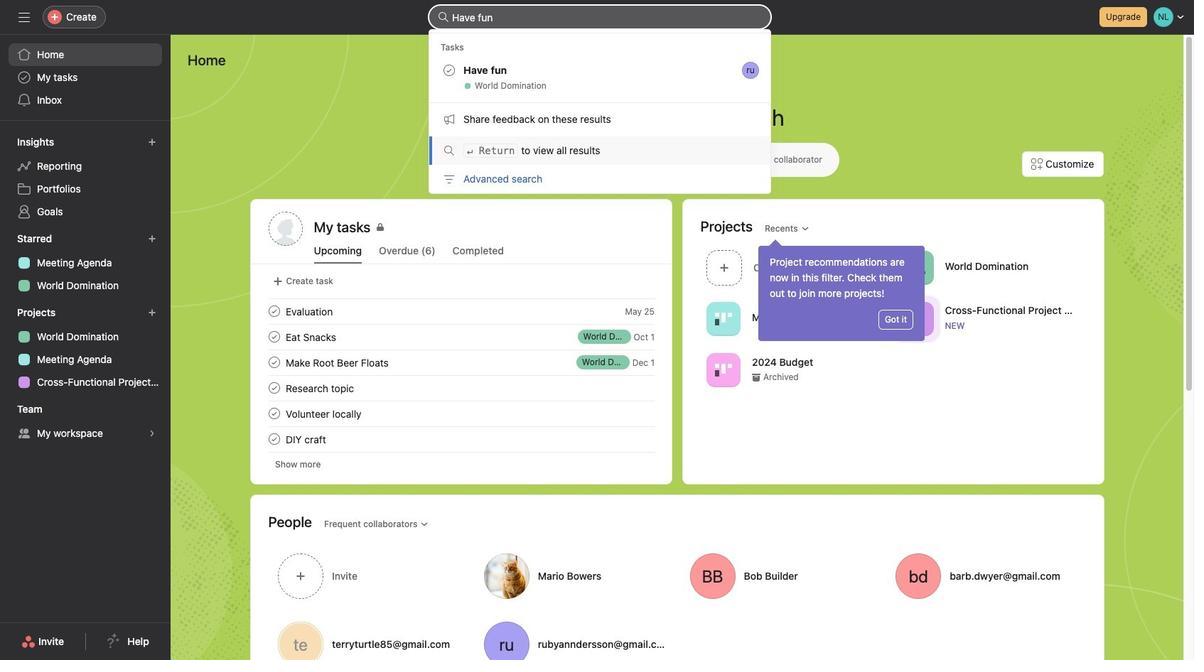 Task type: locate. For each thing, give the bounding box(es) containing it.
board image
[[715, 361, 732, 379]]

projects element
[[0, 300, 171, 397]]

Mark complete checkbox
[[266, 303, 283, 320]]

2 mark complete image from the top
[[266, 431, 283, 448]]

add profile photo image
[[268, 212, 302, 246]]

None field
[[429, 6, 771, 28]]

add items to starred image
[[148, 235, 156, 243]]

global element
[[0, 35, 171, 120]]

option
[[429, 136, 771, 165]]

1 mark complete image from the top
[[266, 380, 283, 397]]

0 vertical spatial mark complete image
[[266, 380, 283, 397]]

new project or portfolio image
[[148, 309, 156, 317]]

1 vertical spatial mark complete image
[[266, 431, 283, 448]]

tooltip
[[759, 242, 925, 341]]

hide sidebar image
[[18, 11, 30, 23]]

list item
[[701, 246, 894, 289], [251, 299, 671, 324], [251, 324, 671, 350], [251, 350, 671, 375], [251, 375, 671, 401], [251, 427, 671, 452]]

1 mark complete checkbox from the top
[[266, 328, 283, 345]]

1 mark complete image from the top
[[266, 303, 283, 320]]

mark complete image
[[266, 380, 283, 397], [266, 431, 283, 448]]

Search tasks, projects, and more text field
[[429, 6, 771, 28]]

board image
[[715, 310, 732, 327]]

line_and_symbols image
[[908, 310, 925, 327]]

mark complete image
[[266, 303, 283, 320], [266, 328, 283, 345], [266, 354, 283, 371], [266, 405, 283, 422]]

3 mark complete checkbox from the top
[[266, 380, 283, 397]]

Mark complete checkbox
[[266, 328, 283, 345], [266, 354, 283, 371], [266, 380, 283, 397], [266, 405, 283, 422], [266, 431, 283, 448]]



Task type: vqa. For each thing, say whether or not it's contained in the screenshot.
'TEMPLATE.'
no



Task type: describe. For each thing, give the bounding box(es) containing it.
2 mark complete checkbox from the top
[[266, 354, 283, 371]]

2 mark complete image from the top
[[266, 328, 283, 345]]

starred element
[[0, 226, 171, 300]]

prominent image
[[438, 11, 449, 23]]

insights element
[[0, 129, 171, 226]]

3 mark complete image from the top
[[266, 354, 283, 371]]

4 mark complete image from the top
[[266, 405, 283, 422]]

see details, my workspace image
[[148, 429, 156, 438]]

teams element
[[0, 397, 171, 448]]

rocket image
[[908, 259, 925, 276]]

new insights image
[[148, 138, 156, 146]]

4 mark complete checkbox from the top
[[266, 405, 283, 422]]

5 mark complete checkbox from the top
[[266, 431, 283, 448]]



